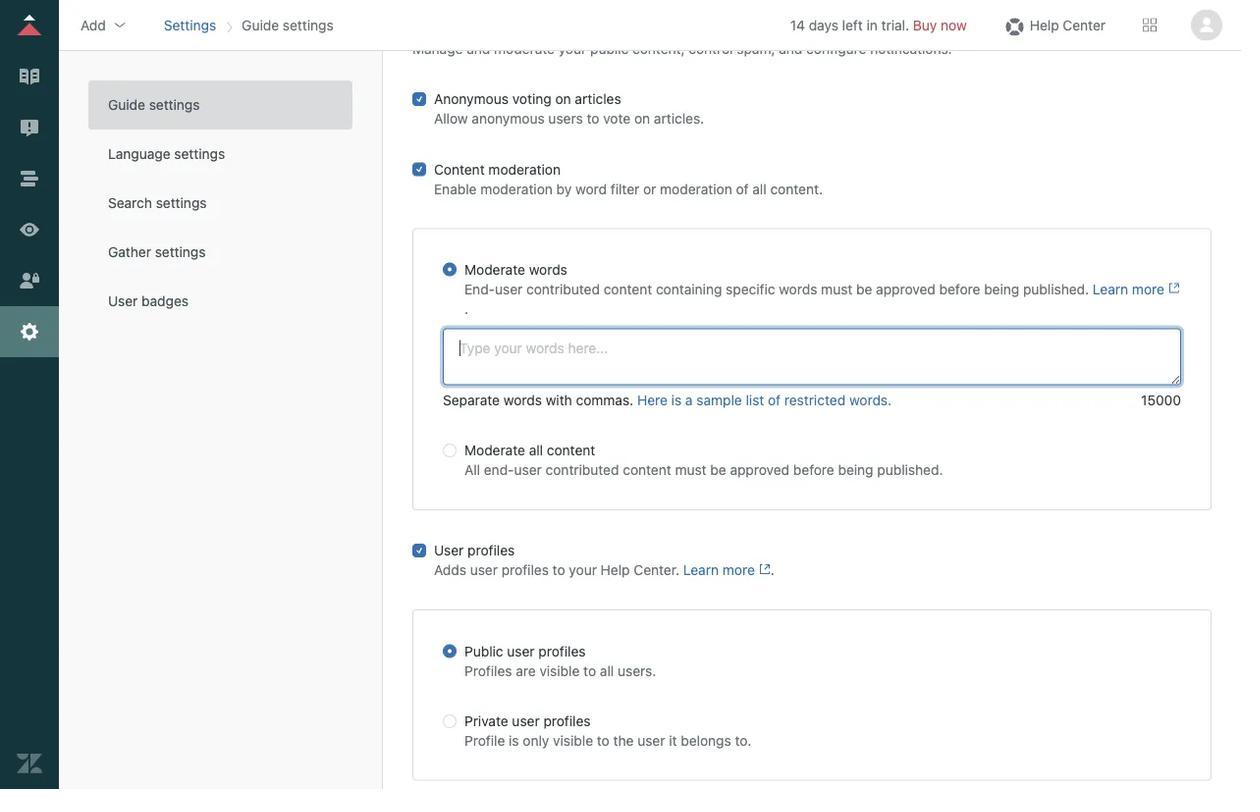 Task type: locate. For each thing, give the bounding box(es) containing it.
navigation containing settings
[[160, 10, 338, 40]]

to up public user profiles profiles are visible to all users.
[[553, 563, 565, 579]]

1 horizontal spatial and
[[779, 40, 803, 57]]

visible
[[540, 663, 580, 679], [553, 733, 593, 749]]

be inside moderate all content all end-user contributed content must be approved before being published.
[[711, 462, 727, 478]]

to down the articles
[[587, 111, 600, 127]]

0 horizontal spatial help
[[601, 563, 630, 579]]

are
[[516, 663, 536, 679]]

before inside moderate all content all end-user contributed content must be approved before being published.
[[794, 462, 835, 478]]

1 vertical spatial must
[[675, 462, 707, 478]]

1 vertical spatial on
[[635, 111, 650, 127]]

settings for gather settings "link"
[[155, 244, 206, 260]]

1 and from the left
[[467, 40, 491, 57]]

must inside moderate all content all end-user contributed content must be approved before being published.
[[675, 462, 707, 478]]

1 horizontal spatial being
[[985, 281, 1020, 297]]

words down by
[[529, 261, 568, 278]]

settings for "language settings" link
[[174, 146, 225, 162]]

buy
[[913, 17, 938, 33]]

left
[[843, 17, 863, 33]]

arrange content image
[[17, 166, 42, 192]]

1 horizontal spatial learn more
[[1093, 281, 1165, 297]]

user inside public user profiles profiles are visible to all users.
[[507, 643, 535, 660]]

0 vertical spatial of
[[736, 181, 749, 197]]

0 horizontal spatial and
[[467, 40, 491, 57]]

user for adds
[[470, 563, 498, 579]]

moderate words
[[465, 261, 568, 278]]

and down 14
[[779, 40, 803, 57]]

. for end-user contributed content containing specific words must be approved before being published.
[[465, 301, 469, 317]]

0 vertical spatial .
[[465, 301, 469, 317]]

1 horizontal spatial all
[[600, 663, 614, 679]]

be up the type your words here... "text field"
[[857, 281, 873, 297]]

learn
[[1093, 281, 1129, 297], [684, 563, 719, 579]]

1 vertical spatial of
[[768, 392, 781, 408]]

user
[[495, 281, 523, 297], [514, 462, 542, 478], [470, 563, 498, 579], [507, 643, 535, 660], [512, 713, 540, 730], [638, 733, 666, 749]]

gather settings
[[108, 244, 206, 260]]

public user profiles profiles are visible to all users.
[[465, 643, 657, 679]]

articles.
[[654, 111, 705, 127]]

1 vertical spatial your
[[569, 563, 597, 579]]

profiles inside private user profiles profile is only visible to the user it belongs to.
[[544, 713, 591, 730]]

approved
[[876, 281, 936, 297], [730, 462, 790, 478]]

words right specific
[[779, 281, 818, 297]]

1 vertical spatial approved
[[730, 462, 790, 478]]

0 horizontal spatial published.
[[878, 462, 944, 478]]

1 horizontal spatial guide settings
[[242, 17, 334, 33]]

now
[[941, 17, 967, 33]]

help left center
[[1030, 17, 1060, 33]]

profiles inside public user profiles profiles are visible to all users.
[[539, 643, 586, 660]]

1 vertical spatial contributed
[[546, 462, 619, 478]]

0 vertical spatial moderate
[[465, 261, 526, 278]]

0 horizontal spatial being
[[839, 462, 874, 478]]

published.
[[1024, 281, 1090, 297], [878, 462, 944, 478]]

learn for adds user profiles to your help center.
[[684, 563, 719, 579]]

0 horizontal spatial .
[[465, 301, 469, 317]]

1 horizontal spatial help
[[1030, 17, 1060, 33]]

your left public
[[559, 40, 587, 57]]

end-user contributed content containing specific words must be approved before being published.
[[465, 281, 1093, 297]]

contributed
[[527, 281, 600, 297], [546, 462, 619, 478]]

add
[[81, 17, 106, 33]]

0 vertical spatial published.
[[1024, 281, 1090, 297]]

user inside moderate all content all end-user contributed content must be approved before being published.
[[514, 462, 542, 478]]

be
[[857, 281, 873, 297], [711, 462, 727, 478]]

trial.
[[882, 17, 910, 33]]

0 horizontal spatial be
[[711, 462, 727, 478]]

of for moderation
[[736, 181, 749, 197]]

2 horizontal spatial all
[[753, 181, 767, 197]]

profiles for private
[[544, 713, 591, 730]]

user for end-
[[495, 281, 523, 297]]

1 vertical spatial published.
[[878, 462, 944, 478]]

2 vertical spatial content
[[623, 462, 672, 478]]

private user profiles profile is only visible to the user it belongs to.
[[465, 713, 752, 749]]

moderate inside moderate all content all end-user contributed content must be approved before being published.
[[465, 442, 526, 459]]

words left with
[[504, 392, 542, 408]]

is inside private user profiles profile is only visible to the user it belongs to.
[[509, 733, 519, 749]]

moderation right "or" on the top right of page
[[660, 181, 733, 197]]

content moderation enable moderation by word filter or moderation of all content.
[[434, 161, 823, 197]]

guide settings up "language settings"
[[108, 97, 200, 113]]

content left containing
[[604, 281, 653, 297]]

moderation left by
[[481, 181, 553, 197]]

and right the manage
[[467, 40, 491, 57]]

contributed down "commas."
[[546, 462, 619, 478]]

user badges link
[[88, 277, 353, 326]]

control
[[689, 40, 733, 57]]

settings inside navigation
[[283, 17, 334, 33]]

1 horizontal spatial be
[[857, 281, 873, 297]]

14 days left in trial. buy now
[[791, 17, 967, 33]]

spam,
[[737, 40, 776, 57]]

guide settings right settings
[[242, 17, 334, 33]]

is
[[672, 392, 682, 408], [509, 733, 519, 749]]

0 vertical spatial help
[[1030, 17, 1060, 33]]

be down sample
[[711, 462, 727, 478]]

before
[[940, 281, 981, 297], [794, 462, 835, 478]]

0 vertical spatial words
[[529, 261, 568, 278]]

learn more for adds user profiles to your help center.
[[684, 563, 755, 579]]

profiles for adds
[[502, 563, 549, 579]]

user for user profiles
[[434, 543, 464, 559]]

content,
[[633, 40, 685, 57]]

your left center.
[[569, 563, 597, 579]]

of right list
[[768, 392, 781, 408]]

.
[[465, 301, 469, 317], [771, 563, 775, 579]]

0 vertical spatial your
[[559, 40, 587, 57]]

list
[[746, 392, 765, 408]]

1 horizontal spatial is
[[672, 392, 682, 408]]

published. inside moderate all content all end-user contributed content must be approved before being published.
[[878, 462, 944, 478]]

0 horizontal spatial more
[[723, 563, 755, 579]]

contributed down the moderate words
[[527, 281, 600, 297]]

2 moderate from the top
[[465, 442, 526, 459]]

guide settings inside navigation
[[242, 17, 334, 33]]

2 vertical spatial all
[[600, 663, 614, 679]]

private
[[465, 713, 509, 730]]

1 vertical spatial words
[[779, 281, 818, 297]]

adds
[[434, 563, 467, 579]]

help center
[[1030, 17, 1106, 33]]

more
[[1133, 281, 1165, 297], [723, 563, 755, 579]]

0 horizontal spatial learn
[[684, 563, 719, 579]]

help left center.
[[601, 563, 630, 579]]

all inside moderate all content all end-user contributed content must be approved before being published.
[[529, 442, 543, 459]]

1 horizontal spatial learn
[[1093, 281, 1129, 297]]

0 vertical spatial on
[[556, 91, 571, 107]]

1 horizontal spatial guide
[[242, 17, 279, 33]]

learn more for end-user contributed content containing specific words must be approved before being published.
[[1093, 281, 1165, 297]]

public
[[465, 643, 504, 660]]

more for adds user profiles to your help center.
[[723, 563, 755, 579]]

learn for end-user contributed content containing specific words must be approved before being published.
[[1093, 281, 1129, 297]]

all
[[753, 181, 767, 197], [529, 442, 543, 459], [600, 663, 614, 679]]

visible right only
[[553, 733, 593, 749]]

0 horizontal spatial learn more
[[684, 563, 755, 579]]

filter
[[611, 181, 640, 197]]

0 horizontal spatial of
[[736, 181, 749, 197]]

user
[[108, 293, 138, 309], [434, 543, 464, 559]]

being
[[985, 281, 1020, 297], [839, 462, 874, 478]]

1 vertical spatial is
[[509, 733, 519, 749]]

0 vertical spatial learn
[[1093, 281, 1129, 297]]

1 moderate from the top
[[465, 261, 526, 278]]

1 vertical spatial .
[[771, 563, 775, 579]]

0 vertical spatial user
[[108, 293, 138, 309]]

zendesk products image
[[1144, 18, 1157, 32]]

zendesk image
[[17, 752, 42, 777]]

1 vertical spatial learn
[[684, 563, 719, 579]]

manage and moderate your public content, control spam, and configure notifications.
[[413, 40, 953, 57]]

user up are
[[507, 643, 535, 660]]

gather settings link
[[88, 228, 353, 277]]

of left content.
[[736, 181, 749, 197]]

is left only
[[509, 733, 519, 749]]

1 horizontal spatial of
[[768, 392, 781, 408]]

guide up "language"
[[108, 97, 145, 113]]

0 vertical spatial learn more link
[[1093, 281, 1181, 297]]

1 horizontal spatial more
[[1133, 281, 1165, 297]]

words for moderate words
[[529, 261, 568, 278]]

learn more link
[[1093, 281, 1181, 297], [684, 563, 771, 579]]

0 horizontal spatial approved
[[730, 462, 790, 478]]

on
[[556, 91, 571, 107], [635, 111, 650, 127]]

being inside moderate all content all end-user contributed content must be approved before being published.
[[839, 462, 874, 478]]

belongs
[[681, 733, 732, 749]]

all inside public user profiles profiles are visible to all users.
[[600, 663, 614, 679]]

0 horizontal spatial guide
[[108, 97, 145, 113]]

1 vertical spatial visible
[[553, 733, 593, 749]]

1 vertical spatial all
[[529, 442, 543, 459]]

content down with
[[547, 442, 596, 459]]

1 horizontal spatial before
[[940, 281, 981, 297]]

user right all
[[514, 462, 542, 478]]

with
[[546, 392, 573, 408]]

1 horizontal spatial .
[[771, 563, 775, 579]]

on up the users
[[556, 91, 571, 107]]

user left badges
[[108, 293, 138, 309]]

0 horizontal spatial is
[[509, 733, 519, 749]]

0 horizontal spatial learn more link
[[684, 563, 771, 579]]

0 vertical spatial guide
[[242, 17, 279, 33]]

1 vertical spatial learn more
[[684, 563, 755, 579]]

profiles up only
[[544, 713, 591, 730]]

only
[[523, 733, 550, 749]]

and
[[467, 40, 491, 57], [779, 40, 803, 57]]

content.
[[771, 181, 823, 197]]

must up the type your words here... "text field"
[[821, 281, 853, 297]]

1 vertical spatial more
[[723, 563, 755, 579]]

1 vertical spatial be
[[711, 462, 727, 478]]

user for public
[[507, 643, 535, 660]]

moderate for moderate words
[[465, 261, 526, 278]]

content down here
[[623, 462, 672, 478]]

0 horizontal spatial all
[[529, 442, 543, 459]]

1 vertical spatial user
[[434, 543, 464, 559]]

separate
[[443, 392, 500, 408]]

2 vertical spatial words
[[504, 392, 542, 408]]

1 vertical spatial being
[[839, 462, 874, 478]]

is left a
[[672, 392, 682, 408]]

profiles right the public
[[539, 643, 586, 660]]

to
[[587, 111, 600, 127], [553, 563, 565, 579], [584, 663, 596, 679], [597, 733, 610, 749]]

1 vertical spatial guide settings
[[108, 97, 200, 113]]

Type your words here... text field
[[443, 329, 1182, 386]]

0 horizontal spatial must
[[675, 462, 707, 478]]

1 horizontal spatial on
[[635, 111, 650, 127]]

profiles up adds user profiles to your help center.
[[468, 543, 515, 559]]

1 horizontal spatial learn more link
[[1093, 281, 1181, 297]]

. for adds user profiles to your help center.
[[771, 563, 775, 579]]

moderate for moderate all content all end-user contributed content must be approved before being published.
[[465, 442, 526, 459]]

settings inside "link"
[[155, 244, 206, 260]]

guide right settings link
[[242, 17, 279, 33]]

moderation
[[489, 161, 561, 177], [481, 181, 553, 197], [660, 181, 733, 197]]

learn more link for end-user contributed content containing specific words must be approved before being published.
[[1093, 281, 1181, 297]]

0 vertical spatial being
[[985, 281, 1020, 297]]

specific
[[726, 281, 776, 297]]

profiles
[[468, 543, 515, 559], [502, 563, 549, 579], [539, 643, 586, 660], [544, 713, 591, 730]]

profiles down the user profiles
[[502, 563, 549, 579]]

1 vertical spatial learn more link
[[684, 563, 771, 579]]

1 vertical spatial before
[[794, 462, 835, 478]]

0 vertical spatial guide settings
[[242, 17, 334, 33]]

user badges
[[108, 293, 189, 309]]

0 vertical spatial learn more
[[1093, 281, 1165, 297]]

0 vertical spatial all
[[753, 181, 767, 197]]

language settings link
[[88, 130, 353, 179]]

visible right are
[[540, 663, 580, 679]]

of inside "content moderation enable moderation by word filter or moderation of all content."
[[736, 181, 749, 197]]

to left the
[[597, 733, 610, 749]]

0 horizontal spatial user
[[108, 293, 138, 309]]

user down the moderate words
[[495, 281, 523, 297]]

0 horizontal spatial before
[[794, 462, 835, 478]]

in
[[867, 17, 878, 33]]

1 horizontal spatial must
[[821, 281, 853, 297]]

navigation
[[160, 10, 338, 40]]

1 horizontal spatial user
[[434, 543, 464, 559]]

user up only
[[512, 713, 540, 730]]

content
[[604, 281, 653, 297], [547, 442, 596, 459], [623, 462, 672, 478]]

settings
[[283, 17, 334, 33], [149, 97, 200, 113], [174, 146, 225, 162], [156, 195, 207, 211], [155, 244, 206, 260]]

user down the user profiles
[[470, 563, 498, 579]]

user up adds
[[434, 543, 464, 559]]

must down a
[[675, 462, 707, 478]]

profiles
[[465, 663, 512, 679]]

0 vertical spatial approved
[[876, 281, 936, 297]]

0 vertical spatial more
[[1133, 281, 1165, 297]]

settings image
[[17, 319, 42, 345]]

0 vertical spatial visible
[[540, 663, 580, 679]]

1 vertical spatial moderate
[[465, 442, 526, 459]]

sample
[[697, 392, 742, 408]]

to left users.
[[584, 663, 596, 679]]

settings
[[164, 17, 216, 33]]

articles
[[575, 91, 622, 107]]

on right vote
[[635, 111, 650, 127]]

moderate all content all end-user contributed content must be approved before being published.
[[465, 442, 944, 478]]

0 horizontal spatial guide settings
[[108, 97, 200, 113]]

words
[[529, 261, 568, 278], [779, 281, 818, 297], [504, 392, 542, 408]]



Task type: vqa. For each thing, say whether or not it's contained in the screenshot.
bottom approved
yes



Task type: describe. For each thing, give the bounding box(es) containing it.
manage articles image
[[17, 64, 42, 89]]

all inside "content moderation enable moderation by word filter or moderation of all content."
[[753, 181, 767, 197]]

a
[[686, 392, 693, 408]]

allow
[[434, 111, 468, 127]]

voting
[[513, 91, 552, 107]]

by
[[557, 181, 572, 197]]

user for private
[[512, 713, 540, 730]]

settings for search settings link
[[156, 195, 207, 211]]

here is a sample list of restricted words. link
[[638, 391, 892, 410]]

profile
[[465, 733, 505, 749]]

0 horizontal spatial on
[[556, 91, 571, 107]]

enable
[[434, 181, 477, 197]]

users
[[549, 111, 583, 127]]

or
[[644, 181, 657, 197]]

it
[[669, 733, 677, 749]]

1 vertical spatial guide
[[108, 97, 145, 113]]

center.
[[634, 563, 680, 579]]

1 horizontal spatial published.
[[1024, 281, 1090, 297]]

help inside button
[[1030, 17, 1060, 33]]

center
[[1063, 17, 1106, 33]]

public
[[590, 40, 629, 57]]

help center button
[[997, 10, 1112, 40]]

0 vertical spatial must
[[821, 281, 853, 297]]

here
[[638, 392, 668, 408]]

end-
[[484, 462, 514, 478]]

words for separate words with commas. here is a sample list of restricted words.
[[504, 392, 542, 408]]

add button
[[75, 10, 133, 40]]

profiles for public
[[539, 643, 586, 660]]

users.
[[618, 663, 657, 679]]

word
[[576, 181, 607, 197]]

to inside anonymous voting on articles allow anonymous users to vote on articles.
[[587, 111, 600, 127]]

guide inside navigation
[[242, 17, 279, 33]]

restricted
[[785, 392, 846, 408]]

separate words with commas. here is a sample list of restricted words.
[[443, 392, 892, 408]]

user profiles
[[434, 543, 515, 559]]

search
[[108, 195, 152, 211]]

user left it
[[638, 733, 666, 749]]

anonymous voting on articles allow anonymous users to vote on articles.
[[434, 91, 705, 127]]

moderate
[[494, 40, 555, 57]]

all
[[465, 462, 480, 478]]

0 vertical spatial contributed
[[527, 281, 600, 297]]

moderate content image
[[17, 115, 42, 140]]

to inside private user profiles profile is only visible to the user it belongs to.
[[597, 733, 610, 749]]

0 vertical spatial be
[[857, 281, 873, 297]]

0 vertical spatial is
[[672, 392, 682, 408]]

search settings
[[108, 195, 207, 211]]

words.
[[850, 392, 892, 408]]

to inside public user profiles profiles are visible to all users.
[[584, 663, 596, 679]]

the
[[614, 733, 634, 749]]

configure
[[807, 40, 867, 57]]

guide settings link
[[88, 81, 353, 130]]

containing
[[656, 281, 722, 297]]

1 vertical spatial help
[[601, 563, 630, 579]]

user permissions image
[[17, 268, 42, 294]]

notifications.
[[871, 40, 953, 57]]

customize design image
[[17, 217, 42, 243]]

15000
[[1142, 392, 1182, 408]]

days
[[809, 17, 839, 33]]

14
[[791, 17, 806, 33]]

moderation up by
[[489, 161, 561, 177]]

anonymous
[[434, 91, 509, 107]]

visible inside public user profiles profiles are visible to all users.
[[540, 663, 580, 679]]

visible inside private user profiles profile is only visible to the user it belongs to.
[[553, 733, 593, 749]]

1 vertical spatial content
[[547, 442, 596, 459]]

commas.
[[576, 392, 634, 408]]

content
[[434, 161, 485, 177]]

adds user profiles to your help center.
[[434, 563, 684, 579]]

language
[[108, 146, 171, 162]]

anonymous
[[472, 111, 545, 127]]

2 and from the left
[[779, 40, 803, 57]]

0 vertical spatial before
[[940, 281, 981, 297]]

of for list
[[768, 392, 781, 408]]

search settings link
[[88, 179, 353, 228]]

settings link
[[164, 17, 216, 33]]

learn more link for adds user profiles to your help center.
[[684, 563, 771, 579]]

badges
[[142, 293, 189, 309]]

contributed inside moderate all content all end-user contributed content must be approved before being published.
[[546, 462, 619, 478]]

manage
[[413, 40, 463, 57]]

vote
[[603, 111, 631, 127]]

0 vertical spatial content
[[604, 281, 653, 297]]

user for user badges
[[108, 293, 138, 309]]

settings for guide settings link
[[149, 97, 200, 113]]

gather
[[108, 244, 151, 260]]

language settings
[[108, 146, 225, 162]]

end-
[[465, 281, 495, 297]]

approved inside moderate all content all end-user contributed content must be approved before being published.
[[730, 462, 790, 478]]

to.
[[735, 733, 752, 749]]

1 horizontal spatial approved
[[876, 281, 936, 297]]

more for end-user contributed content containing specific words must be approved before being published.
[[1133, 281, 1165, 297]]



